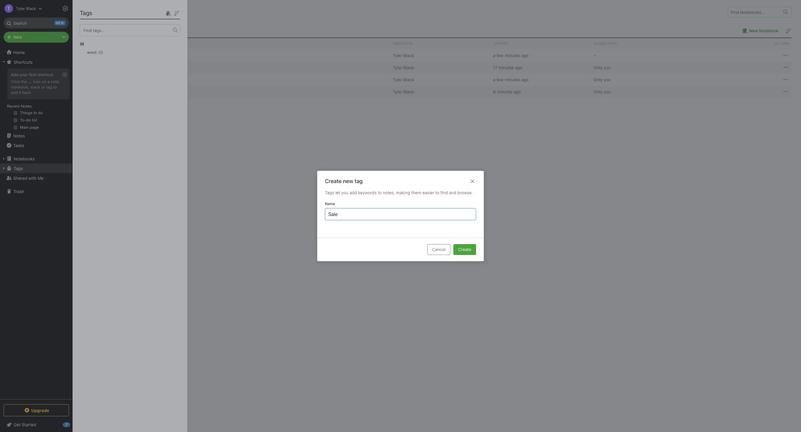 Task type: describe. For each thing, give the bounding box(es) containing it.
add
[[11, 72, 18, 77]]

a inside icon on a note, notebook, stack or tag to add it here.
[[48, 79, 50, 84]]

few for only you
[[497, 77, 504, 82]]

0
[[100, 50, 102, 55]]

trash
[[13, 189, 24, 194]]

easier
[[423, 190, 435, 195]]

17 minutes ago
[[494, 65, 523, 70]]

by
[[409, 41, 414, 45]]

new notebook
[[750, 28, 780, 33]]

trash link
[[0, 187, 72, 196]]

1
[[82, 28, 84, 33]]

you for 17 minutes ago
[[604, 65, 611, 70]]

minutes inside to-do list row
[[497, 89, 513, 94]]

row group inside notebooks "element"
[[82, 49, 793, 98]]

only you for 6 minutes ago
[[594, 89, 611, 94]]

Find tags… text field
[[80, 26, 173, 34]]

tyler black for main page row at top
[[393, 65, 415, 70]]

first notebook
[[100, 53, 129, 58]]

first
[[29, 72, 36, 77]]

group inside tree
[[0, 67, 72, 133]]

tyler for to-do list row
[[393, 89, 403, 94]]

first notebook row
[[82, 49, 793, 61]]

find
[[441, 190, 448, 195]]

Find Notebooks… text field
[[729, 7, 780, 17]]

shared with me
[[13, 176, 44, 181]]

ago inside main page row
[[516, 65, 523, 70]]

shared with
[[594, 41, 617, 45]]

me
[[38, 176, 44, 181]]

0 vertical spatial tags
[[80, 9, 92, 16]]

tyler for main page row at top
[[393, 65, 403, 70]]

notebooks inside tree
[[14, 156, 35, 161]]

recent notes
[[7, 104, 32, 109]]

first
[[100, 53, 109, 58]]

or
[[41, 85, 45, 90]]

2 horizontal spatial to
[[436, 190, 440, 195]]

home
[[13, 50, 25, 55]]

and
[[449, 190, 457, 195]]

tags button
[[0, 164, 72, 173]]

cancel button
[[428, 245, 451, 255]]

note,
[[51, 79, 60, 84]]

close image
[[469, 178, 477, 185]]

shared with me link
[[0, 173, 72, 183]]

updated
[[494, 41, 509, 45]]

expand notebooks image
[[2, 156, 6, 161]]

first notebook button
[[91, 52, 138, 59]]

17
[[494, 65, 498, 70]]

notes,
[[383, 190, 395, 195]]

stack
[[30, 85, 40, 90]]

notebooks inside "element"
[[82, 8, 111, 15]]

minutes inside "things to do" row
[[505, 77, 521, 82]]

w row group
[[80, 36, 185, 65]]

black for the first notebook row
[[404, 53, 415, 58]]

tyler for the first notebook row
[[393, 53, 403, 58]]

only for a few minutes ago
[[594, 77, 603, 82]]

add your first shortcut
[[11, 72, 53, 77]]

let
[[336, 190, 341, 195]]

created
[[393, 41, 408, 45]]

updated button
[[491, 38, 592, 49]]

home link
[[0, 48, 73, 57]]

notebook for first notebook
[[110, 53, 129, 58]]

Search text field
[[8, 18, 65, 28]]

cancel
[[433, 247, 446, 252]]

icon on a note, notebook, stack or tag to add it here.
[[11, 79, 60, 95]]

a few minutes ago for –
[[494, 53, 529, 58]]

minutes inside the first notebook row
[[505, 53, 521, 58]]

tags let you add keywords to notes, making them easier to find and browse.
[[325, 190, 473, 195]]

them
[[412, 190, 422, 195]]

tags inside button
[[14, 166, 23, 171]]

1 notebook
[[82, 28, 105, 33]]

name
[[325, 202, 335, 206]]

created by button
[[391, 38, 491, 49]]

click
[[11, 79, 20, 84]]

new button
[[4, 32, 69, 43]]

tasks button
[[0, 141, 72, 150]]

only you for a few minutes ago
[[594, 77, 611, 82]]

black for main page row at top
[[404, 65, 415, 70]]

1 horizontal spatial add
[[350, 190, 357, 195]]

things to do row
[[82, 74, 793, 86]]

tyler black for the first notebook row
[[393, 53, 415, 58]]

recent
[[7, 104, 20, 109]]

here.
[[22, 90, 32, 95]]

create button
[[454, 245, 477, 255]]

woot
[[87, 50, 97, 55]]

notes link
[[0, 131, 72, 141]]

a few minutes ago for only you
[[494, 77, 529, 82]]

with
[[609, 41, 617, 45]]

Name text field
[[328, 209, 474, 220]]

black for to-do list row
[[404, 89, 415, 94]]

to inside icon on a note, notebook, stack or tag to add it here.
[[53, 85, 57, 90]]

expand tags image
[[2, 166, 6, 171]]

shared with button
[[592, 38, 692, 49]]

create new tag
[[325, 178, 363, 185]]

a for only you
[[494, 77, 496, 82]]



Task type: vqa. For each thing, say whether or not it's contained in the screenshot.
Upgrade
yes



Task type: locate. For each thing, give the bounding box(es) containing it.
new inside popup button
[[13, 34, 22, 40]]

few down 17 on the top right of page
[[497, 77, 504, 82]]

tag inside icon on a note, notebook, stack or tag to add it here.
[[46, 85, 52, 90]]

0 horizontal spatial notebook
[[110, 53, 129, 58]]

1 vertical spatial notebooks
[[14, 156, 35, 161]]

the
[[21, 79, 27, 84]]

tyler for "things to do" row
[[393, 77, 403, 82]]

upgrade
[[31, 408, 49, 414]]

2 a few minutes ago from the top
[[494, 77, 529, 82]]

new for new notebook
[[750, 28, 759, 33]]

black
[[404, 53, 415, 58], [404, 65, 415, 70], [404, 77, 415, 82], [404, 89, 415, 94]]

2 vertical spatial only
[[594, 89, 603, 94]]

browse.
[[458, 190, 473, 195]]

shortcuts
[[14, 59, 33, 65]]

tag right or at the left of the page
[[46, 85, 52, 90]]

–
[[594, 53, 597, 58]]

to-do list row
[[82, 86, 793, 98]]

add inside icon on a note, notebook, stack or tag to add it here.
[[11, 90, 18, 95]]

0 vertical spatial new
[[750, 28, 759, 33]]

actions
[[776, 41, 790, 45]]

1 horizontal spatial new
[[750, 28, 759, 33]]

black inside to-do list row
[[404, 89, 415, 94]]

2 only you from the top
[[594, 77, 611, 82]]

tyler black inside to-do list row
[[393, 89, 415, 94]]

new notebook button
[[741, 27, 780, 34]]

6 minutes ago
[[494, 89, 521, 94]]

only you for 17 minutes ago
[[594, 65, 611, 70]]

3 only from the top
[[594, 89, 603, 94]]

create for create new tag
[[325, 178, 342, 185]]

with
[[28, 176, 36, 181]]

minutes inside main page row
[[499, 65, 515, 70]]

new up home
[[13, 34, 22, 40]]

black inside main page row
[[404, 65, 415, 70]]

0 horizontal spatial create
[[325, 178, 342, 185]]

ago inside to-do list row
[[514, 89, 521, 94]]

minutes
[[505, 53, 521, 58], [499, 65, 515, 70], [505, 77, 521, 82], [497, 89, 513, 94]]

2 vertical spatial only you
[[594, 89, 611, 94]]

shortcuts button
[[0, 57, 72, 67]]

only you inside "things to do" row
[[594, 77, 611, 82]]

only you
[[594, 65, 611, 70], [594, 77, 611, 82], [594, 89, 611, 94]]

1 vertical spatial notebook
[[110, 53, 129, 58]]

a few minutes ago inside "things to do" row
[[494, 77, 529, 82]]

on
[[42, 79, 46, 84]]

a few minutes ago
[[494, 53, 529, 58], [494, 77, 529, 82]]

0 vertical spatial a few minutes ago
[[494, 53, 529, 58]]

tyler inside main page row
[[393, 65, 403, 70]]

0 vertical spatial only
[[594, 65, 603, 70]]

0 horizontal spatial add
[[11, 90, 18, 95]]

settings image
[[62, 5, 69, 12]]

3 tyler from the top
[[393, 77, 403, 82]]

black inside the first notebook row
[[404, 53, 415, 58]]

2 black from the top
[[404, 65, 415, 70]]

to down note,
[[53, 85, 57, 90]]

tags up 1
[[80, 9, 92, 16]]

tyler inside "things to do" row
[[393, 77, 403, 82]]

your
[[19, 72, 28, 77]]

notebook up 'actions'
[[760, 28, 780, 33]]

0 vertical spatial tag
[[46, 85, 52, 90]]

1 vertical spatial tags
[[14, 166, 23, 171]]

icon
[[33, 79, 41, 84]]

)
[[102, 50, 103, 55]]

few inside "things to do" row
[[497, 77, 504, 82]]

1 vertical spatial only you
[[594, 77, 611, 82]]

to left notes,
[[378, 190, 382, 195]]

add down new
[[350, 190, 357, 195]]

you
[[604, 65, 611, 70], [604, 77, 611, 82], [604, 89, 611, 94], [342, 190, 349, 195]]

add left it
[[11, 90, 18, 95]]

you inside "things to do" row
[[604, 77, 611, 82]]

notebook,
[[11, 85, 29, 90]]

0 horizontal spatial tag
[[46, 85, 52, 90]]

only inside main page row
[[594, 65, 603, 70]]

tyler inside the first notebook row
[[393, 53, 403, 58]]

minutes up 17 minutes ago
[[505, 53, 521, 58]]

ago down "updated" button
[[522, 53, 529, 58]]

1 tyler black from the top
[[393, 53, 415, 58]]

4 tyler from the top
[[393, 89, 403, 94]]

...
[[28, 79, 32, 84]]

tree containing home
[[0, 48, 73, 399]]

shared
[[13, 176, 27, 181]]

you for a few minutes ago
[[604, 77, 611, 82]]

tyler black for to-do list row
[[393, 89, 415, 94]]

shared
[[594, 41, 608, 45]]

new for new
[[13, 34, 22, 40]]

notebook right first at the left top of page
[[110, 53, 129, 58]]

add
[[11, 90, 18, 95], [350, 190, 357, 195]]

2 vertical spatial tags
[[325, 190, 335, 195]]

only inside "things to do" row
[[594, 77, 603, 82]]

3 tyler black from the top
[[393, 77, 415, 82]]

tyler black for "things to do" row
[[393, 77, 415, 82]]

ago right 17 on the top right of page
[[516, 65, 523, 70]]

only for 17 minutes ago
[[594, 65, 603, 70]]

w
[[80, 41, 84, 47]]

only
[[594, 65, 603, 70], [594, 77, 603, 82], [594, 89, 603, 94]]

notebooks down the tasks
[[14, 156, 35, 161]]

1 vertical spatial few
[[497, 77, 504, 82]]

actions button
[[692, 38, 793, 49]]

1 vertical spatial a few minutes ago
[[494, 77, 529, 82]]

you for 6 minutes ago
[[604, 89, 611, 94]]

new
[[343, 178, 354, 185]]

tyler
[[393, 53, 403, 58], [393, 65, 403, 70], [393, 77, 403, 82], [393, 89, 403, 94]]

create new tag image
[[165, 10, 172, 17]]

a inside "things to do" row
[[494, 77, 496, 82]]

0 vertical spatial few
[[497, 53, 504, 58]]

0 vertical spatial notebooks
[[82, 8, 111, 15]]

ago down 17 minutes ago
[[522, 77, 529, 82]]

notes
[[21, 104, 32, 109], [13, 133, 25, 138]]

tags left let
[[325, 190, 335, 195]]

0 horizontal spatial notebooks
[[14, 156, 35, 161]]

1 horizontal spatial tag
[[355, 178, 363, 185]]

notes up the tasks
[[13, 133, 25, 138]]

a few minutes ago up 17 minutes ago
[[494, 53, 529, 58]]

tasks
[[13, 143, 24, 148]]

tyler inside to-do list row
[[393, 89, 403, 94]]

only you inside to-do list row
[[594, 89, 611, 94]]

only you inside main page row
[[594, 65, 611, 70]]

1 horizontal spatial tags
[[80, 9, 92, 16]]

notes right recent
[[21, 104, 32, 109]]

1 vertical spatial new
[[13, 34, 22, 40]]

keywords
[[358, 190, 377, 195]]

few
[[497, 53, 504, 58], [497, 77, 504, 82]]

4 black from the top
[[404, 89, 415, 94]]

row group
[[82, 49, 793, 98]]

4 tyler black from the top
[[393, 89, 415, 94]]

few inside the first notebook row
[[497, 53, 504, 58]]

ago inside the first notebook row
[[522, 53, 529, 58]]

6
[[494, 89, 496, 94]]

0 horizontal spatial to
[[53, 85, 57, 90]]

black inside "things to do" row
[[404, 77, 415, 82]]

1 vertical spatial notes
[[13, 133, 25, 138]]

ago inside "things to do" row
[[522, 77, 529, 82]]

title button
[[82, 38, 391, 49]]

1 vertical spatial tag
[[355, 178, 363, 185]]

notebooks element
[[73, 0, 802, 433]]

click the ...
[[11, 79, 32, 84]]

1 vertical spatial only
[[594, 77, 603, 82]]

new up the actions "button"
[[750, 28, 759, 33]]

only inside to-do list row
[[594, 89, 603, 94]]

ago
[[522, 53, 529, 58], [516, 65, 523, 70], [522, 77, 529, 82], [514, 89, 521, 94]]

1 a few minutes ago from the top
[[494, 53, 529, 58]]

a
[[494, 53, 496, 58], [494, 77, 496, 82], [48, 79, 50, 84]]

you inside main page row
[[604, 65, 611, 70]]

2 tyler from the top
[[393, 65, 403, 70]]

2 tyler black from the top
[[393, 65, 415, 70]]

1 vertical spatial create
[[459, 247, 472, 252]]

a few minutes ago inside the first notebook row
[[494, 53, 529, 58]]

new
[[750, 28, 759, 33], [13, 34, 22, 40]]

notebook
[[760, 28, 780, 33], [110, 53, 129, 58]]

1 horizontal spatial create
[[459, 247, 472, 252]]

only for 6 minutes ago
[[594, 89, 603, 94]]

1 only from the top
[[594, 65, 603, 70]]

a for –
[[494, 53, 496, 58]]

woot ( 0 )
[[87, 50, 103, 55]]

1 few from the top
[[497, 53, 504, 58]]

black for "things to do" row
[[404, 77, 415, 82]]

0 vertical spatial notes
[[21, 104, 32, 109]]

1 black from the top
[[404, 53, 415, 58]]

create up let
[[325, 178, 342, 185]]

minutes right 17 on the top right of page
[[499, 65, 515, 70]]

2 horizontal spatial tags
[[325, 190, 335, 195]]

arrow image
[[84, 52, 91, 59]]

1 tyler from the top
[[393, 53, 403, 58]]

minutes down 17 minutes ago
[[505, 77, 521, 82]]

a up 6
[[494, 77, 496, 82]]

2 few from the top
[[497, 77, 504, 82]]

notebook for new notebook
[[760, 28, 780, 33]]

tags
[[80, 9, 92, 16], [14, 166, 23, 171], [325, 190, 335, 195]]

shortcut
[[37, 72, 53, 77]]

to
[[53, 85, 57, 90], [378, 190, 382, 195], [436, 190, 440, 195]]

few for –
[[497, 53, 504, 58]]

1 vertical spatial add
[[350, 190, 357, 195]]

a few minutes ago down 17 minutes ago
[[494, 77, 529, 82]]

create right cancel
[[459, 247, 472, 252]]

0 vertical spatial only you
[[594, 65, 611, 70]]

0 vertical spatial notebook
[[760, 28, 780, 33]]

0 vertical spatial create
[[325, 178, 342, 185]]

a inside the first notebook row
[[494, 53, 496, 58]]

tyler black inside the first notebook row
[[393, 53, 415, 58]]

1 horizontal spatial notebooks
[[82, 8, 111, 15]]

notebook inside row
[[110, 53, 129, 58]]

a up 17 on the top right of page
[[494, 53, 496, 58]]

0 horizontal spatial new
[[13, 34, 22, 40]]

created by
[[393, 41, 414, 45]]

title
[[84, 41, 93, 45]]

to left find
[[436, 190, 440, 195]]

notebooks up notebook
[[82, 8, 111, 15]]

tree
[[0, 48, 73, 399]]

group containing add your first shortcut
[[0, 67, 72, 133]]

1 only you from the top
[[594, 65, 611, 70]]

you inside to-do list row
[[604, 89, 611, 94]]

tag right new
[[355, 178, 363, 185]]

making
[[396, 190, 411, 195]]

minutes right 6
[[497, 89, 513, 94]]

notebook
[[85, 28, 105, 33]]

create for create
[[459, 247, 472, 252]]

ago right 6
[[514, 89, 521, 94]]

notebooks link
[[0, 154, 72, 164]]

2 only from the top
[[594, 77, 603, 82]]

(
[[98, 50, 100, 55]]

0 vertical spatial add
[[11, 90, 18, 95]]

1 horizontal spatial notebook
[[760, 28, 780, 33]]

tyler black inside main page row
[[393, 65, 415, 70]]

notebooks
[[82, 8, 111, 15], [14, 156, 35, 161]]

tag
[[46, 85, 52, 90], [355, 178, 363, 185]]

group
[[0, 67, 72, 133]]

few down updated
[[497, 53, 504, 58]]

it
[[19, 90, 21, 95]]

create inside create 'button'
[[459, 247, 472, 252]]

row group containing first notebook
[[82, 49, 793, 98]]

None search field
[[8, 18, 65, 28]]

tyler black inside "things to do" row
[[393, 77, 415, 82]]

main page row
[[82, 61, 793, 74]]

3 black from the top
[[404, 77, 415, 82]]

new inside button
[[750, 28, 759, 33]]

1 horizontal spatial to
[[378, 190, 382, 195]]

3 only you from the top
[[594, 89, 611, 94]]

0 horizontal spatial tags
[[14, 166, 23, 171]]

upgrade button
[[4, 405, 69, 417]]

a right on
[[48, 79, 50, 84]]

tags up the shared
[[14, 166, 23, 171]]



